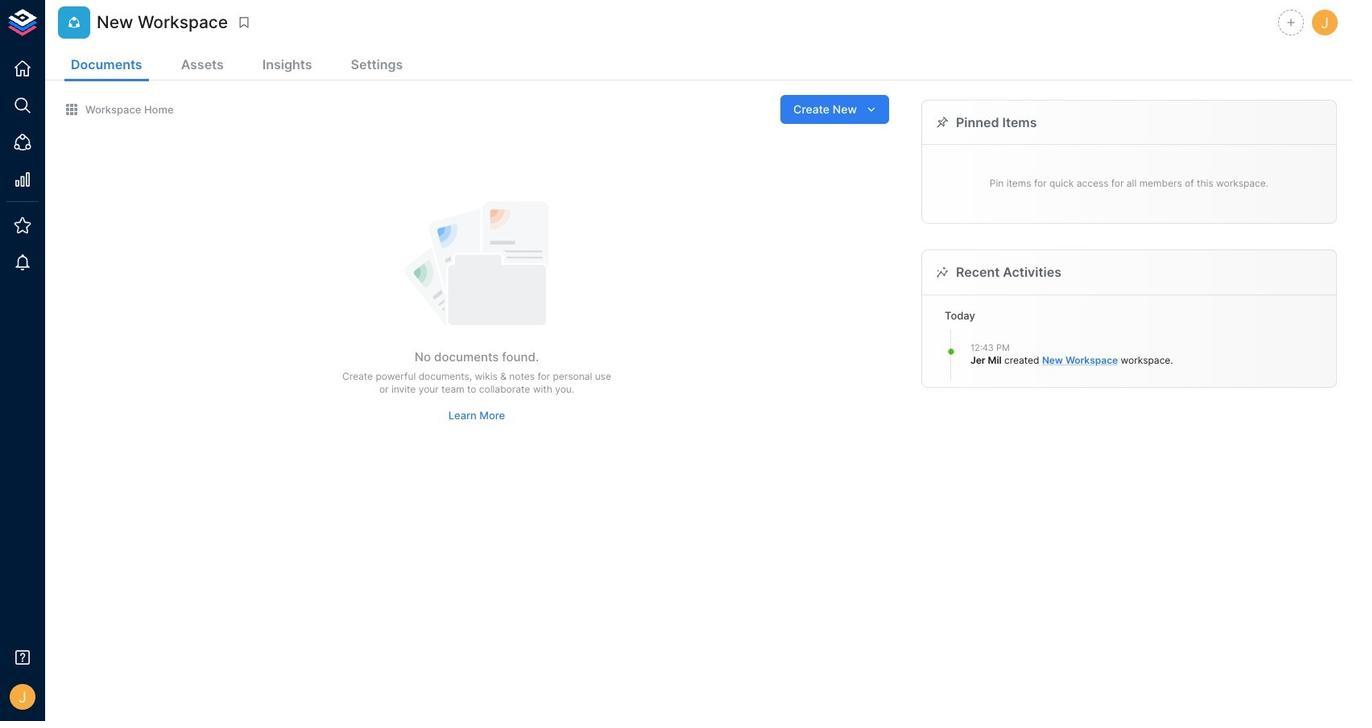 Task type: vqa. For each thing, say whether or not it's contained in the screenshot.
WORKSPACE NOTES ARE VISIBLE TO ALL MEMBERS AND GUESTS. text box
no



Task type: locate. For each thing, give the bounding box(es) containing it.
bookmark image
[[237, 15, 251, 30]]



